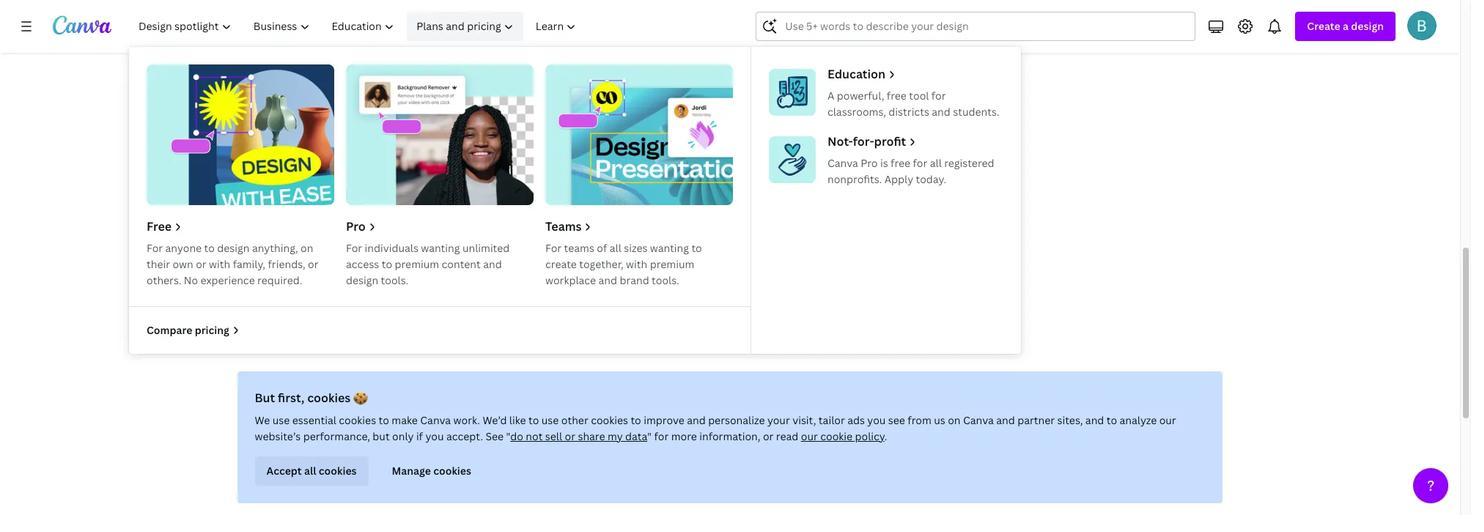 Task type: describe. For each thing, give the bounding box(es) containing it.
workplace
[[546, 274, 596, 287]]

2 " from the left
[[648, 430, 652, 444]]

for anyone to design anything, on their own or with family, friends, or others. no experience required.
[[147, 241, 319, 287]]

but first, cookies 🍪 dialog
[[238, 372, 1223, 504]]

1 use from the left
[[273, 414, 290, 427]]

create a design button
[[1296, 12, 1396, 41]]

improve
[[644, 414, 685, 427]]

make
[[392, 414, 418, 427]]

tailor
[[819, 414, 846, 427]]

teams
[[546, 219, 582, 235]]

like
[[510, 414, 527, 427]]

.
[[885, 430, 888, 444]]

but
[[373, 430, 390, 444]]

Search search field
[[786, 12, 1167, 40]]

cookies up essential
[[308, 390, 351, 406]]

create a design
[[1308, 19, 1384, 33]]

unlimited
[[463, 241, 510, 255]]

to inside for individuals wanting unlimited access to premium content and design tools.
[[382, 257, 392, 271]]

your
[[768, 414, 791, 427]]

pricing inside menu
[[195, 323, 229, 337]]

a
[[1343, 19, 1349, 33]]

work.
[[454, 414, 481, 427]]

compare pricing
[[147, 323, 229, 337]]

design inside dropdown button
[[1352, 19, 1384, 33]]

on inside for anyone to design anything, on their own or with family, friends, or others. no experience required.
[[301, 241, 313, 255]]

plans
[[417, 19, 443, 33]]

is
[[881, 156, 888, 170]]

share
[[578, 430, 606, 444]]

to right like
[[529, 414, 540, 427]]

do not sell or share my data link
[[511, 430, 648, 444]]

and inside a powerful, free tool for classrooms, districts and students.
[[932, 105, 951, 119]]

with for teams
[[626, 257, 648, 271]]

our cookie policy link
[[802, 430, 885, 444]]

individuals
[[365, 241, 419, 255]]

no
[[184, 274, 198, 287]]

manage cookies
[[392, 464, 472, 478]]

plans and pricing button
[[407, 12, 524, 41]]

for-
[[853, 133, 875, 150]]

1 vertical spatial pro
[[346, 219, 366, 235]]

today.
[[916, 172, 947, 186]]

cookies down 🍪
[[339, 414, 377, 427]]

information,
[[700, 430, 761, 444]]

to up but
[[379, 414, 390, 427]]

us
[[935, 414, 946, 427]]

create
[[546, 257, 577, 271]]

not
[[526, 430, 543, 444]]

other
[[562, 414, 589, 427]]

compare pricing link
[[147, 323, 241, 339]]

2 horizontal spatial canva
[[964, 414, 995, 427]]

for individuals wanting unlimited access to premium content and design tools.
[[346, 241, 510, 287]]

on inside we use essential cookies to make canva work. we'd like to use other cookies to improve and personalize your visit, tailor ads you see from us on canva and partner sites, and to analyze our website's performance, but only if you accept. see "
[[949, 414, 961, 427]]

0 horizontal spatial you
[[426, 430, 444, 444]]

read
[[777, 430, 799, 444]]

their
[[147, 257, 170, 271]]

anything,
[[252, 241, 298, 255]]

experience
[[201, 274, 255, 287]]

registered
[[945, 156, 995, 170]]

access
[[346, 257, 379, 271]]

🍪
[[354, 390, 369, 406]]

data
[[626, 430, 648, 444]]

and inside plans and pricing popup button
[[446, 19, 465, 33]]

tool
[[910, 89, 929, 103]]

from
[[908, 414, 932, 427]]

classrooms,
[[828, 105, 886, 119]]

tools. inside for individuals wanting unlimited access to premium content and design tools.
[[381, 274, 409, 287]]

to inside for teams of all sizes wanting to create together, with premium workplace and brand tools.
[[692, 241, 702, 255]]

for for teams
[[546, 241, 562, 255]]

pricing inside popup button
[[467, 19, 501, 33]]

and right sites,
[[1086, 414, 1105, 427]]

plans and pricing menu
[[129, 47, 1021, 354]]

sizes
[[624, 241, 648, 255]]

to up data
[[631, 414, 642, 427]]

cookies inside accept all cookies button
[[319, 464, 357, 478]]

to inside for anyone to design anything, on their own or with family, friends, or others. no experience required.
[[204, 241, 215, 255]]

my
[[608, 430, 623, 444]]

for inside but first, cookies 🍪 dialog
[[655, 430, 669, 444]]

all inside accept all cookies button
[[305, 464, 317, 478]]

required.
[[257, 274, 302, 287]]

anyone
[[165, 241, 202, 255]]

accept all cookies button
[[255, 457, 369, 486]]

canva inside canva pro is free for all registered nonprofits. apply today.
[[828, 156, 859, 170]]

0 horizontal spatial our
[[802, 430, 819, 444]]

analyze
[[1120, 414, 1158, 427]]

canva pro is free for all registered nonprofits. apply today.
[[828, 156, 995, 186]]

do not sell or share my data " for more information, or read our cookie policy .
[[511, 430, 888, 444]]

own
[[173, 257, 193, 271]]

a
[[828, 89, 835, 103]]

cookies inside manage cookies button
[[434, 464, 472, 478]]

free inside canva pro is free for all registered nonprofits. apply today.
[[891, 156, 911, 170]]



Task type: vqa. For each thing, say whether or not it's contained in the screenshot.


Task type: locate. For each thing, give the bounding box(es) containing it.
1 vertical spatial free
[[891, 156, 911, 170]]

not-
[[828, 133, 853, 150]]

pricing right compare
[[195, 323, 229, 337]]

cookie
[[821, 430, 853, 444]]

of
[[597, 241, 607, 255]]

others.
[[147, 274, 181, 287]]

or right friends, on the left of the page
[[308, 257, 319, 271]]

premium down individuals
[[395, 257, 439, 271]]

education
[[828, 66, 886, 82]]

for up create
[[546, 241, 562, 255]]

with for free
[[209, 257, 230, 271]]

1 for from the left
[[147, 241, 163, 255]]

design
[[1352, 19, 1384, 33], [217, 241, 250, 255], [346, 274, 378, 287]]

design right a
[[1352, 19, 1384, 33]]

more
[[672, 430, 698, 444]]

1 horizontal spatial for
[[346, 241, 362, 255]]

0 vertical spatial free
[[887, 89, 907, 103]]

apply
[[885, 172, 914, 186]]

manage
[[392, 464, 431, 478]]

all right of
[[610, 241, 622, 255]]

2 with from the left
[[626, 257, 648, 271]]

plans and pricing
[[417, 19, 501, 33]]

0 horizontal spatial for
[[655, 430, 669, 444]]

2 tools. from the left
[[652, 274, 679, 287]]

free up districts
[[887, 89, 907, 103]]

canva right us
[[964, 414, 995, 427]]

manage cookies button
[[381, 457, 483, 486]]

and inside for individuals wanting unlimited access to premium content and design tools.
[[483, 257, 502, 271]]

all inside canva pro is free for all registered nonprofits. apply today.
[[930, 156, 942, 170]]

only
[[393, 430, 414, 444]]

to down individuals
[[382, 257, 392, 271]]

for for education
[[932, 89, 946, 103]]

free inside a powerful, free tool for classrooms, districts and students.
[[887, 89, 907, 103]]

0 horizontal spatial with
[[209, 257, 230, 271]]

2 for from the left
[[346, 241, 362, 255]]

0 horizontal spatial pricing
[[195, 323, 229, 337]]

1 vertical spatial on
[[949, 414, 961, 427]]

all
[[930, 156, 942, 170], [610, 241, 622, 255], [305, 464, 317, 478]]

1 horizontal spatial for
[[913, 156, 928, 170]]

see
[[486, 430, 504, 444]]

for for not-for-profit
[[913, 156, 928, 170]]

together,
[[579, 257, 624, 271]]

2 wanting from the left
[[650, 241, 689, 255]]

pro
[[861, 156, 878, 170], [346, 219, 366, 235]]

to left analyze
[[1107, 414, 1118, 427]]

2 premium from the left
[[650, 257, 695, 271]]

pro up access
[[346, 219, 366, 235]]

1 horizontal spatial all
[[610, 241, 622, 255]]

0 vertical spatial design
[[1352, 19, 1384, 33]]

1 horizontal spatial "
[[648, 430, 652, 444]]

and left partner
[[997, 414, 1016, 427]]

our down visit,
[[802, 430, 819, 444]]

1 horizontal spatial tools.
[[652, 274, 679, 287]]

for up 'today.'
[[913, 156, 928, 170]]

create
[[1308, 19, 1341, 33]]

pro left is at the top right of the page
[[861, 156, 878, 170]]

0 vertical spatial pro
[[861, 156, 878, 170]]

cookies down accept. at the bottom left
[[434, 464, 472, 478]]

2 horizontal spatial all
[[930, 156, 942, 170]]

" right see
[[507, 430, 511, 444]]

"
[[507, 430, 511, 444], [648, 430, 652, 444]]

for inside for anyone to design anything, on their own or with family, friends, or others. no experience required.
[[147, 241, 163, 255]]

for
[[932, 89, 946, 103], [913, 156, 928, 170], [655, 430, 669, 444]]

website's
[[255, 430, 301, 444]]

0 horizontal spatial for
[[147, 241, 163, 255]]

our inside we use essential cookies to make canva work. we'd like to use other cookies to improve and personalize your visit, tailor ads you see from us on canva and partner sites, and to analyze our website's performance, but only if you accept. see "
[[1160, 414, 1177, 427]]

powerful,
[[837, 89, 885, 103]]

all up 'today.'
[[930, 156, 942, 170]]

2 horizontal spatial for
[[932, 89, 946, 103]]

for inside for teams of all sizes wanting to create together, with premium workplace and brand tools.
[[546, 241, 562, 255]]

1 horizontal spatial pro
[[861, 156, 878, 170]]

on
[[301, 241, 313, 255], [949, 414, 961, 427]]

with down sizes
[[626, 257, 648, 271]]

use up website's
[[273, 414, 290, 427]]

0 horizontal spatial wanting
[[421, 241, 460, 255]]

0 horizontal spatial tools.
[[381, 274, 409, 287]]

tools. right brand
[[652, 274, 679, 287]]

not-for-profit
[[828, 133, 907, 150]]

to right sizes
[[692, 241, 702, 255]]

0 horizontal spatial design
[[217, 241, 250, 255]]

2 vertical spatial all
[[305, 464, 317, 478]]

we use essential cookies to make canva work. we'd like to use other cookies to improve and personalize your visit, tailor ads you see from us on canva and partner sites, and to analyze our website's performance, but only if you accept. see "
[[255, 414, 1177, 444]]

content
[[442, 257, 481, 271]]

if
[[417, 430, 423, 444]]

and inside for teams of all sizes wanting to create together, with premium workplace and brand tools.
[[599, 274, 617, 287]]

premium right the "together,"
[[650, 257, 695, 271]]

tools. down individuals
[[381, 274, 409, 287]]

0 vertical spatial for
[[932, 89, 946, 103]]

free up 'apply' at top right
[[891, 156, 911, 170]]

0 horizontal spatial all
[[305, 464, 317, 478]]

pricing right the plans
[[467, 19, 501, 33]]

to
[[204, 241, 215, 255], [692, 241, 702, 255], [382, 257, 392, 271], [379, 414, 390, 427], [529, 414, 540, 427], [631, 414, 642, 427], [1107, 414, 1118, 427]]

and right districts
[[932, 105, 951, 119]]

1 horizontal spatial premium
[[650, 257, 695, 271]]

students.
[[953, 105, 1000, 119]]

1 with from the left
[[209, 257, 230, 271]]

0 horizontal spatial premium
[[395, 257, 439, 271]]

brand
[[620, 274, 649, 287]]

to right anyone on the top left of the page
[[204, 241, 215, 255]]

and down unlimited
[[483, 257, 502, 271]]

1 horizontal spatial on
[[949, 414, 961, 427]]

" down improve
[[648, 430, 652, 444]]

use up sell
[[542, 414, 559, 427]]

for up their
[[147, 241, 163, 255]]

friends,
[[268, 257, 306, 271]]

partner
[[1018, 414, 1056, 427]]

2 horizontal spatial design
[[1352, 19, 1384, 33]]

canva up nonprofits.
[[828, 156, 859, 170]]

1 horizontal spatial design
[[346, 274, 378, 287]]

pro inside canva pro is free for all registered nonprofits. apply today.
[[861, 156, 878, 170]]

accept all cookies
[[267, 464, 357, 478]]

essential
[[293, 414, 337, 427]]

0 horizontal spatial pro
[[346, 219, 366, 235]]

nonprofits.
[[828, 172, 882, 186]]

for inside canva pro is free for all registered nonprofits. apply today.
[[913, 156, 928, 170]]

with inside for anyone to design anything, on their own or with family, friends, or others. no experience required.
[[209, 257, 230, 271]]

2 horizontal spatial for
[[546, 241, 562, 255]]

we'd
[[483, 414, 507, 427]]

1 tools. from the left
[[381, 274, 409, 287]]

1 horizontal spatial with
[[626, 257, 648, 271]]

design up 'family,'
[[217, 241, 250, 255]]

0 horizontal spatial "
[[507, 430, 511, 444]]

our
[[1160, 414, 1177, 427], [802, 430, 819, 444]]

free
[[887, 89, 907, 103], [891, 156, 911, 170]]

accept.
[[447, 430, 484, 444]]

or right own
[[196, 257, 207, 271]]

but
[[255, 390, 275, 406]]

2 vertical spatial for
[[655, 430, 669, 444]]

cookies
[[308, 390, 351, 406], [339, 414, 377, 427], [591, 414, 629, 427], [319, 464, 357, 478], [434, 464, 472, 478]]

2 use from the left
[[542, 414, 559, 427]]

performance,
[[304, 430, 371, 444]]

1 vertical spatial pricing
[[195, 323, 229, 337]]

0 vertical spatial on
[[301, 241, 313, 255]]

0 vertical spatial pricing
[[467, 19, 501, 33]]

tools. inside for teams of all sizes wanting to create together, with premium workplace and brand tools.
[[652, 274, 679, 287]]

wanting inside for teams of all sizes wanting to create together, with premium workplace and brand tools.
[[650, 241, 689, 255]]

for
[[147, 241, 163, 255], [346, 241, 362, 255], [546, 241, 562, 255]]

wanting up content
[[421, 241, 460, 255]]

compare
[[147, 323, 192, 337]]

personalize
[[709, 414, 765, 427]]

teams
[[564, 241, 595, 255]]

for teams of all sizes wanting to create together, with premium workplace and brand tools.
[[546, 241, 702, 287]]

wanting inside for individuals wanting unlimited access to premium content and design tools.
[[421, 241, 460, 255]]

all inside for teams of all sizes wanting to create together, with premium workplace and brand tools.
[[610, 241, 622, 255]]

and down the "together,"
[[599, 274, 617, 287]]

see
[[889, 414, 906, 427]]

pricing
[[467, 19, 501, 33], [195, 323, 229, 337]]

family,
[[233, 257, 265, 271]]

our right analyze
[[1160, 414, 1177, 427]]

1 horizontal spatial canva
[[828, 156, 859, 170]]

ads
[[848, 414, 866, 427]]

1 horizontal spatial pricing
[[467, 19, 501, 33]]

profit
[[874, 133, 907, 150]]

design down access
[[346, 274, 378, 287]]

premium inside for individuals wanting unlimited access to premium content and design tools.
[[395, 257, 439, 271]]

and up do not sell or share my data " for more information, or read our cookie policy .
[[688, 414, 706, 427]]

or left read
[[764, 430, 774, 444]]

sites,
[[1058, 414, 1084, 427]]

and right the plans
[[446, 19, 465, 33]]

1 vertical spatial design
[[217, 241, 250, 255]]

1 horizontal spatial our
[[1160, 414, 1177, 427]]

you
[[868, 414, 886, 427], [426, 430, 444, 444]]

1 horizontal spatial use
[[542, 414, 559, 427]]

design inside for anyone to design anything, on their own or with family, friends, or others. no experience required.
[[217, 241, 250, 255]]

with
[[209, 257, 230, 271], [626, 257, 648, 271]]

cookies down performance,
[[319, 464, 357, 478]]

for right tool
[[932, 89, 946, 103]]

tools.
[[381, 274, 409, 287], [652, 274, 679, 287]]

for inside for individuals wanting unlimited access to premium content and design tools.
[[346, 241, 362, 255]]

1 " from the left
[[507, 430, 511, 444]]

for down improve
[[655, 430, 669, 444]]

" inside we use essential cookies to make canva work. we'd like to use other cookies to improve and personalize your visit, tailor ads you see from us on canva and partner sites, and to analyze our website's performance, but only if you accept. see "
[[507, 430, 511, 444]]

0 vertical spatial you
[[868, 414, 886, 427]]

wanting right sizes
[[650, 241, 689, 255]]

1 vertical spatial all
[[610, 241, 622, 255]]

for for pro
[[346, 241, 362, 255]]

1 horizontal spatial you
[[868, 414, 886, 427]]

you right the if
[[426, 430, 444, 444]]

None search field
[[756, 12, 1196, 41]]

on up friends, on the left of the page
[[301, 241, 313, 255]]

design inside for individuals wanting unlimited access to premium content and design tools.
[[346, 274, 378, 287]]

or right sell
[[565, 430, 576, 444]]

but first, cookies 🍪
[[255, 390, 369, 406]]

districts
[[889, 105, 930, 119]]

1 vertical spatial you
[[426, 430, 444, 444]]

for for free
[[147, 241, 163, 255]]

0 horizontal spatial canva
[[421, 414, 451, 427]]

all right accept
[[305, 464, 317, 478]]

we
[[255, 414, 270, 427]]

for inside a powerful, free tool for classrooms, districts and students.
[[932, 89, 946, 103]]

2 vertical spatial design
[[346, 274, 378, 287]]

free
[[147, 219, 172, 235]]

0 vertical spatial all
[[930, 156, 942, 170]]

1 premium from the left
[[395, 257, 439, 271]]

use
[[273, 414, 290, 427], [542, 414, 559, 427]]

0 vertical spatial our
[[1160, 414, 1177, 427]]

with up experience
[[209, 257, 230, 271]]

on right us
[[949, 414, 961, 427]]

canva up the if
[[421, 414, 451, 427]]

premium inside for teams of all sizes wanting to create together, with premium workplace and brand tools.
[[650, 257, 695, 271]]

3 for from the left
[[546, 241, 562, 255]]

1 wanting from the left
[[421, 241, 460, 255]]

sell
[[546, 430, 563, 444]]

policy
[[856, 430, 885, 444]]

1 horizontal spatial wanting
[[650, 241, 689, 255]]

top level navigation element
[[129, 12, 1021, 354]]

or
[[196, 257, 207, 271], [308, 257, 319, 271], [565, 430, 576, 444], [764, 430, 774, 444]]

visit,
[[793, 414, 817, 427]]

1 vertical spatial our
[[802, 430, 819, 444]]

cookies up "my"
[[591, 414, 629, 427]]

with inside for teams of all sizes wanting to create together, with premium workplace and brand tools.
[[626, 257, 648, 271]]

first,
[[278, 390, 305, 406]]

a powerful, free tool for classrooms, districts and students.
[[828, 89, 1000, 119]]

do
[[511, 430, 524, 444]]

brad klo image
[[1408, 11, 1437, 40]]

0 horizontal spatial on
[[301, 241, 313, 255]]

0 horizontal spatial use
[[273, 414, 290, 427]]

1 vertical spatial for
[[913, 156, 928, 170]]

for up access
[[346, 241, 362, 255]]

you up policy
[[868, 414, 886, 427]]



